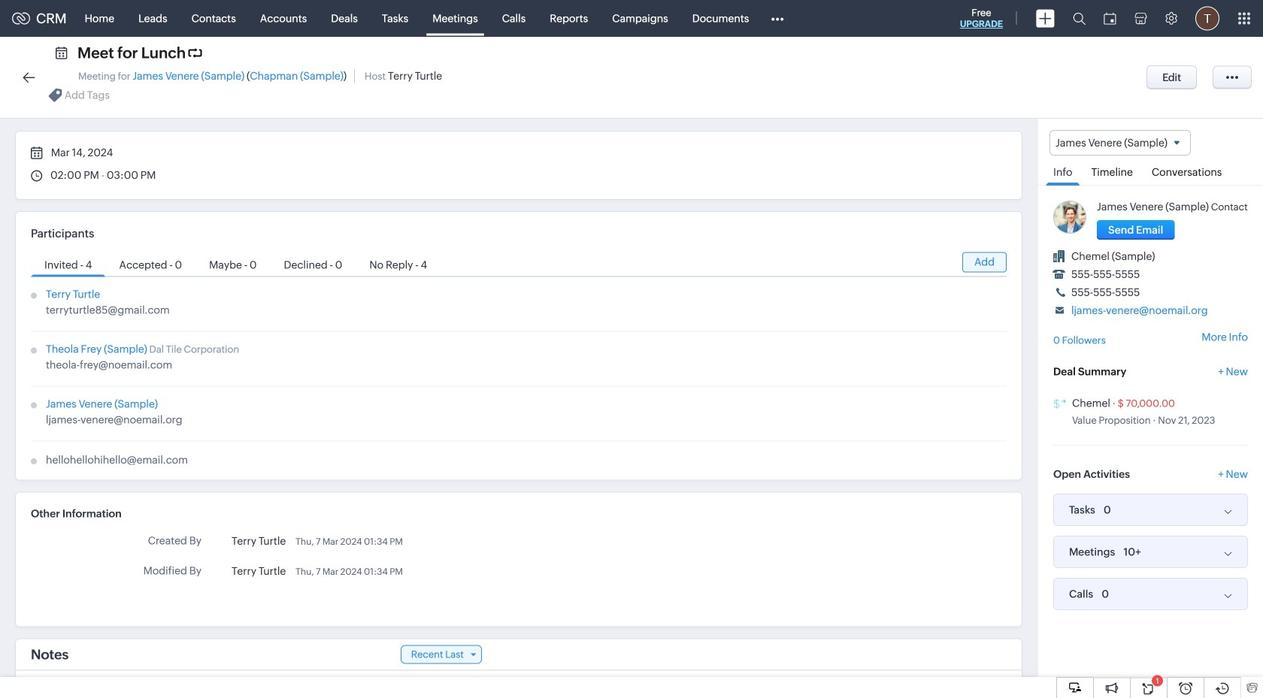 Task type: describe. For each thing, give the bounding box(es) containing it.
create menu image
[[1036, 9, 1055, 27]]

search image
[[1073, 12, 1086, 25]]



Task type: locate. For each thing, give the bounding box(es) containing it.
Other Modules field
[[761, 6, 794, 30]]

search element
[[1064, 0, 1095, 37]]

logo image
[[12, 12, 30, 24]]

profile element
[[1187, 0, 1229, 36]]

None field
[[1050, 130, 1191, 156]]

calendar image
[[1104, 12, 1117, 24]]

None button
[[1147, 65, 1197, 89], [1097, 220, 1175, 240], [1147, 65, 1197, 89], [1097, 220, 1175, 240]]

profile image
[[1196, 6, 1220, 30]]

create menu element
[[1027, 0, 1064, 36]]



Task type: vqa. For each thing, say whether or not it's contained in the screenshot.
CONTACTS image
no



